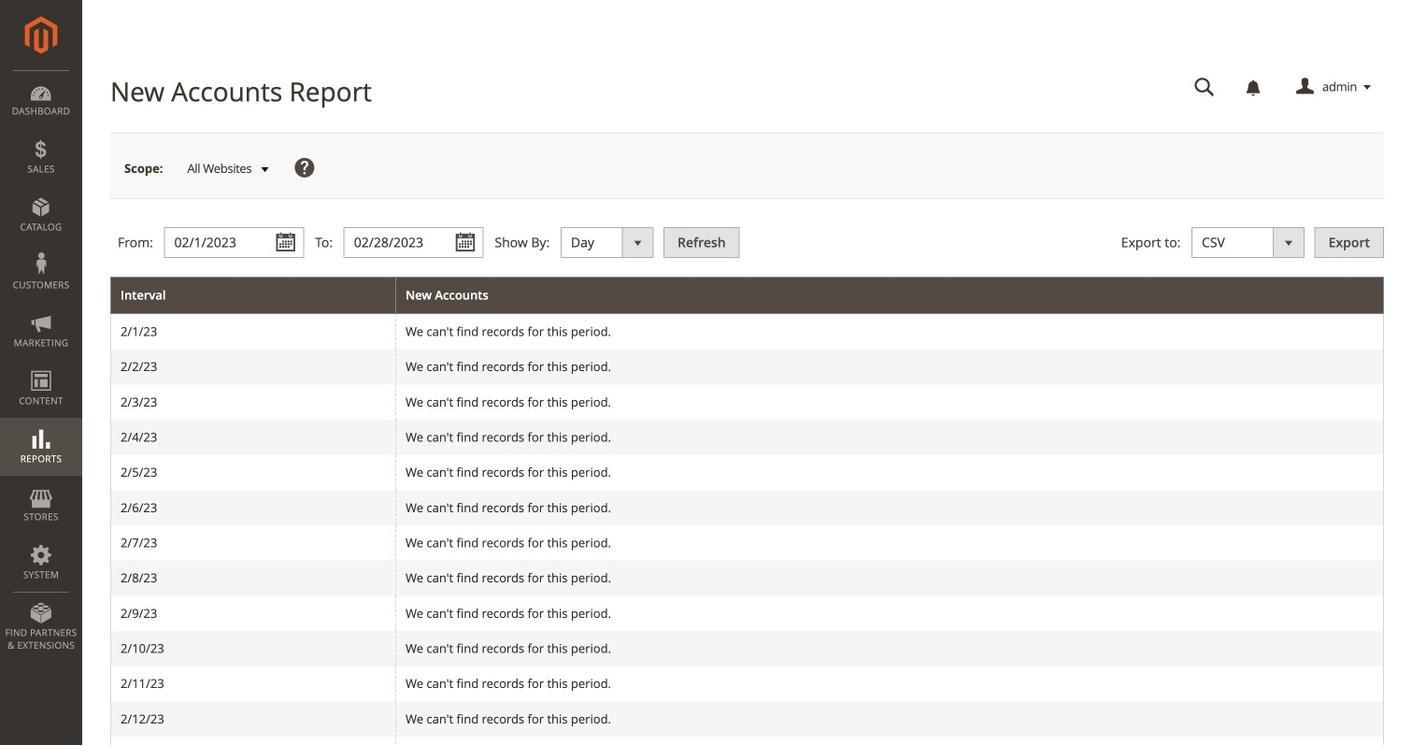 Task type: describe. For each thing, give the bounding box(es) containing it.
magento admin panel image
[[25, 16, 58, 54]]



Task type: locate. For each thing, give the bounding box(es) containing it.
menu bar
[[0, 70, 82, 661]]

None text field
[[344, 227, 484, 258]]

None text field
[[1182, 71, 1229, 104], [164, 227, 304, 258], [1182, 71, 1229, 104], [164, 227, 304, 258]]



